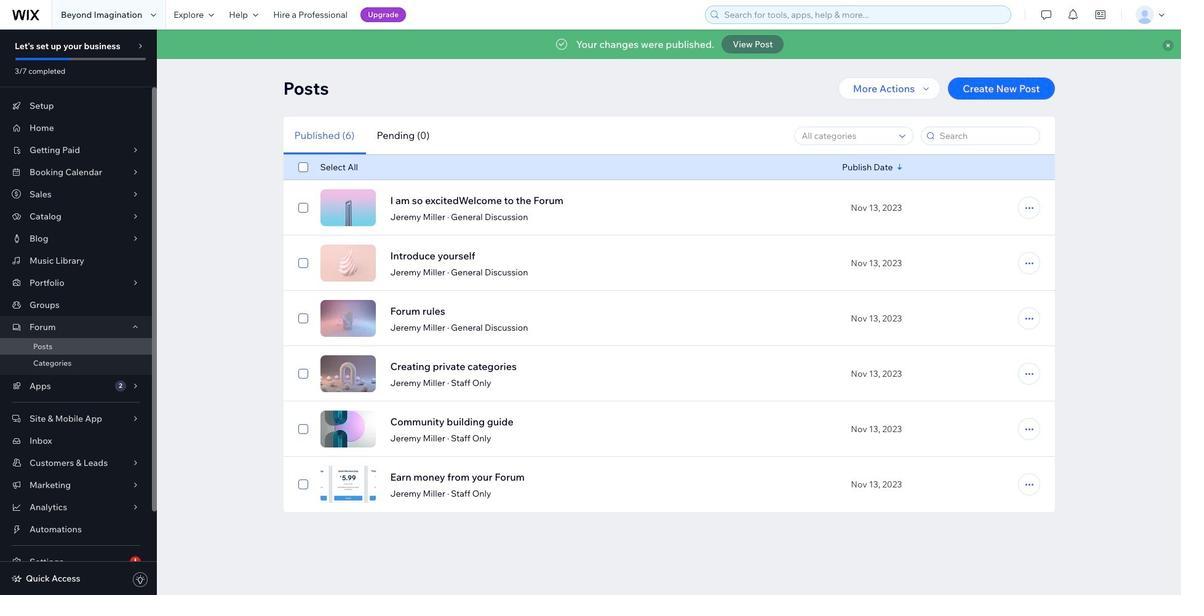 Task type: describe. For each thing, give the bounding box(es) containing it.
Search field
[[936, 127, 1036, 144]]

Search for tools, apps, help & more... field
[[721, 6, 1008, 23]]

sidebar element
[[0, 30, 157, 596]]

All categories field
[[798, 127, 896, 144]]



Task type: vqa. For each thing, say whether or not it's contained in the screenshot.
ALL CATEGORIES FIELD
yes



Task type: locate. For each thing, give the bounding box(es) containing it.
None checkbox
[[298, 160, 308, 175], [298, 201, 308, 215], [298, 160, 308, 175], [298, 201, 308, 215]]

alert
[[157, 30, 1182, 59], [157, 30, 1182, 59]]

None checkbox
[[298, 256, 308, 271], [298, 311, 308, 326], [298, 367, 308, 382], [298, 422, 308, 437], [298, 478, 308, 492], [298, 256, 308, 271], [298, 311, 308, 326], [298, 367, 308, 382], [298, 422, 308, 437], [298, 478, 308, 492]]

tab list
[[283, 117, 441, 154]]



